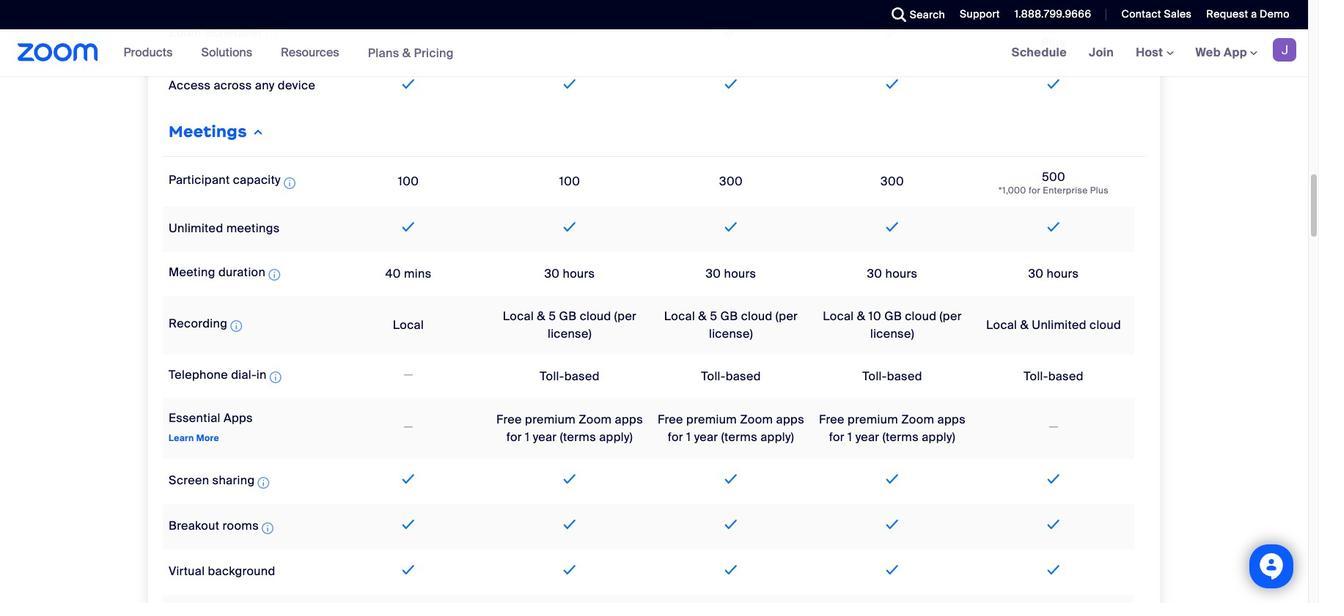 Task type: locate. For each thing, give the bounding box(es) containing it.
500 *1,000 for enterprise plus
[[999, 169, 1109, 197]]

any
[[255, 78, 275, 93]]

2 horizontal spatial apps
[[938, 412, 966, 428]]

1 horizontal spatial 100
[[560, 174, 580, 189]]

cloud inside local & 10 gb cloud (per license)
[[905, 309, 937, 324]]

0 horizontal spatial in
[[257, 367, 267, 383]]

1 horizontal spatial local & 5 gb cloud (per license)
[[664, 309, 798, 342]]

search button
[[881, 0, 949, 29]]

demo
[[1260, 7, 1290, 21]]

0 horizontal spatial 300
[[720, 174, 743, 189]]

meeting duration image
[[269, 267, 280, 284]]

1 100 from the left
[[398, 174, 419, 189]]

1 horizontal spatial apply)
[[761, 430, 795, 445]]

1 300 from the left
[[720, 174, 743, 189]]

0 vertical spatial enterprise
[[1060, 18, 1119, 33]]

1 vertical spatial not included image
[[1047, 419, 1061, 437]]

0 horizontal spatial apps
[[615, 412, 643, 428]]

2 free premium zoom apps for 1 year (terms apply) from the left
[[658, 412, 805, 445]]

100
[[398, 174, 419, 189], [560, 174, 580, 189]]

breakout rooms image
[[262, 520, 274, 538]]

3 (per from the left
[[940, 309, 962, 324]]

apply)
[[600, 430, 633, 445], [761, 430, 795, 445], [922, 430, 956, 445]]

license) inside local & 10 gb cloud (per license)
[[871, 326, 915, 342]]

request a demo
[[1207, 7, 1290, 21]]

toll-
[[540, 369, 565, 384], [702, 369, 726, 384], [863, 369, 887, 384], [1024, 369, 1049, 384]]

3 1 from the left
[[848, 430, 853, 445]]

plans
[[368, 45, 399, 61]]

0 horizontal spatial not included image
[[401, 367, 416, 384]]

1 30 from the left
[[545, 266, 560, 282]]

recording application
[[169, 316, 245, 336]]

0 horizontal spatial year
[[533, 430, 557, 445]]

1 vertical spatial in
[[257, 367, 267, 383]]

0 horizontal spatial gb
[[559, 309, 577, 324]]

4 30 from the left
[[1029, 266, 1044, 282]]

30 hours
[[545, 266, 595, 282], [706, 266, 757, 282], [868, 266, 918, 282], [1029, 266, 1079, 282]]

1 vertical spatial unlimited
[[1032, 317, 1087, 333]]

contact sales link
[[1111, 0, 1196, 29], [1122, 7, 1192, 21]]

unlimited
[[169, 221, 223, 236], [1032, 317, 1087, 333]]

breakout rooms application
[[169, 518, 277, 538]]

&
[[403, 45, 411, 61], [537, 309, 546, 324], [699, 309, 707, 324], [857, 309, 866, 324], [1021, 317, 1029, 333]]

1 hours from the left
[[563, 266, 595, 282]]

duration
[[219, 265, 266, 280]]

1 horizontal spatial gb
[[721, 309, 738, 324]]

3 apply) from the left
[[922, 430, 956, 445]]

learn more link
[[169, 433, 219, 445]]

2 apply) from the left
[[761, 430, 795, 445]]

0 horizontal spatial apply)
[[600, 430, 633, 445]]

host button
[[1136, 45, 1174, 60]]

included image
[[722, 23, 741, 41], [883, 23, 903, 41], [1045, 76, 1064, 93], [399, 219, 418, 236], [722, 219, 741, 236], [883, 219, 903, 236], [722, 471, 741, 489], [1045, 471, 1064, 489], [399, 517, 418, 534], [560, 517, 580, 534], [883, 517, 903, 534], [399, 562, 418, 580]]

license)
[[548, 326, 592, 342], [709, 326, 753, 342], [871, 326, 915, 342]]

local & 5 gb cloud (per license)
[[503, 309, 637, 342], [664, 309, 798, 342]]

2 horizontal spatial free premium zoom apps for 1 year (terms apply)
[[819, 412, 966, 445]]

4 based from the left
[[1049, 369, 1084, 384]]

1 horizontal spatial free
[[658, 412, 684, 428]]

1 local & 5 gb cloud (per license) from the left
[[503, 309, 637, 342]]

2 gb from the left
[[721, 309, 738, 324]]

3 apps from the left
[[938, 412, 966, 428]]

free premium zoom apps for 1 year (terms apply)
[[497, 412, 643, 445], [658, 412, 805, 445], [819, 412, 966, 445]]

1.888.799.9666
[[1015, 7, 1092, 21]]

sharing
[[212, 473, 255, 488]]

products
[[124, 45, 173, 60]]

device
[[278, 78, 316, 93]]

0 horizontal spatial 5
[[549, 309, 556, 324]]

in up schedule
[[1047, 18, 1057, 33]]

web
[[1196, 45, 1221, 60]]

web app
[[1196, 45, 1248, 60]]

40 mins
[[385, 266, 432, 282]]

telephone dial-in
[[169, 367, 267, 383]]

2 horizontal spatial (per
[[940, 309, 962, 324]]

enterprise up join
[[1060, 18, 1119, 33]]

& inside local & 10 gb cloud (per license)
[[857, 309, 866, 324]]

0 horizontal spatial free premium zoom apps for 1 year (terms apply)
[[497, 412, 643, 445]]

2 horizontal spatial 1
[[848, 430, 853, 445]]

meetings navigation
[[1001, 29, 1309, 77]]

1 horizontal spatial apps
[[777, 412, 805, 428]]

enterprise right *1,000
[[1043, 185, 1088, 197]]

participant
[[169, 172, 230, 188]]

1 toll-based from the left
[[540, 369, 600, 384]]

recording image
[[230, 318, 242, 335]]

telephone
[[169, 367, 228, 383]]

screen sharing
[[169, 473, 255, 488]]

plus inside 500 *1,000 for enterprise plus
[[1091, 185, 1109, 197]]

(terms
[[560, 430, 596, 445], [722, 430, 758, 445], [883, 430, 919, 445]]

free
[[497, 412, 522, 428], [658, 412, 684, 428], [819, 412, 845, 428]]

0 vertical spatial in
[[1047, 18, 1057, 33]]

2 horizontal spatial year
[[856, 430, 880, 445]]

schedule link
[[1001, 29, 1078, 76]]

2 horizontal spatial gb
[[885, 309, 902, 324]]

5
[[549, 309, 556, 324], [710, 309, 718, 324]]

essential
[[169, 411, 221, 427]]

10
[[869, 309, 882, 324]]

in left telephone dial-in image
[[257, 367, 267, 383]]

0 horizontal spatial plus
[[1042, 35, 1066, 51]]

meeting duration
[[169, 265, 266, 280]]

1 horizontal spatial free premium zoom apps for 1 year (terms apply)
[[658, 412, 805, 445]]

participant capacity
[[169, 172, 281, 188]]

year
[[533, 430, 557, 445], [694, 430, 719, 445], [856, 430, 880, 445]]

local
[[503, 309, 534, 324], [664, 309, 696, 324], [823, 309, 854, 324], [393, 317, 424, 333], [987, 317, 1018, 333]]

0 horizontal spatial (per
[[615, 309, 637, 324]]

apps
[[224, 411, 253, 427]]

0 horizontal spatial 100
[[398, 174, 419, 189]]

participant capacity application
[[169, 172, 299, 192]]

4 hours from the left
[[1047, 266, 1079, 282]]

1 vertical spatial plus
[[1091, 185, 1109, 197]]

1 1 from the left
[[525, 430, 530, 445]]

1 vertical spatial enterprise
[[1043, 185, 1088, 197]]

500
[[1042, 169, 1066, 185]]

cell
[[812, 0, 974, 5], [974, 0, 1135, 5], [328, 19, 489, 50], [489, 19, 651, 50], [163, 596, 328, 604], [328, 596, 489, 604], [489, 596, 651, 604], [651, 596, 812, 604], [812, 596, 974, 604], [974, 602, 1135, 604]]

product information navigation
[[113, 29, 465, 77]]

2 horizontal spatial premium
[[848, 412, 899, 428]]

meeting duration application
[[169, 265, 283, 284]]

apps
[[615, 412, 643, 428], [777, 412, 805, 428], [938, 412, 966, 428]]

0 horizontal spatial premium
[[525, 412, 576, 428]]

1 30 hours from the left
[[545, 266, 595, 282]]

0 vertical spatial not included image
[[401, 367, 416, 384]]

2 (per from the left
[[776, 309, 798, 324]]

1 horizontal spatial license)
[[709, 326, 753, 342]]

2 300 from the left
[[881, 174, 904, 189]]

3 based from the left
[[887, 369, 923, 384]]

2 year from the left
[[694, 430, 719, 445]]

2 based from the left
[[726, 369, 761, 384]]

not included image
[[401, 367, 416, 384], [1047, 419, 1061, 437]]

virtual
[[169, 564, 205, 580]]

0 horizontal spatial license)
[[548, 326, 592, 342]]

solutions
[[201, 45, 252, 60]]

1 license) from the left
[[548, 326, 592, 342]]

gb inside local & 10 gb cloud (per license)
[[885, 309, 902, 324]]

1 horizontal spatial plus
[[1091, 185, 1109, 197]]

zoom
[[169, 25, 202, 40], [579, 412, 612, 428], [740, 412, 774, 428], [902, 412, 935, 428]]

1
[[525, 430, 530, 445], [687, 430, 691, 445], [848, 430, 853, 445]]

profile picture image
[[1274, 38, 1297, 62]]

cloud
[[580, 309, 612, 324], [741, 309, 773, 324], [905, 309, 937, 324], [1090, 317, 1122, 333]]

schedule
[[1012, 45, 1067, 60]]

toll-based
[[540, 369, 600, 384], [702, 369, 761, 384], [863, 369, 923, 384], [1024, 369, 1084, 384]]

1 horizontal spatial not included image
[[1047, 419, 1061, 437]]

3 license) from the left
[[871, 326, 915, 342]]

screen sharing application
[[169, 473, 272, 492]]

*1,000
[[999, 185, 1027, 197]]

1 horizontal spatial year
[[694, 430, 719, 445]]

2 license) from the left
[[709, 326, 753, 342]]

4 30 hours from the left
[[1029, 266, 1079, 282]]

in
[[1047, 18, 1057, 33], [257, 367, 267, 383]]

3 30 from the left
[[868, 266, 883, 282]]

4 toll- from the left
[[1024, 369, 1049, 384]]

0 vertical spatial unlimited
[[169, 221, 223, 236]]

learn
[[169, 433, 194, 445]]

enterprise
[[1060, 18, 1119, 33], [1043, 185, 1088, 197]]

0 horizontal spatial (terms
[[560, 430, 596, 445]]

2 horizontal spatial (terms
[[883, 430, 919, 445]]

banner
[[0, 29, 1309, 77]]

telephone dial-in image
[[270, 369, 281, 387]]

contact
[[1122, 7, 1162, 21]]

plus
[[1042, 35, 1066, 51], [1091, 185, 1109, 197]]

local & unlimited cloud
[[987, 317, 1122, 333]]

2 horizontal spatial free
[[819, 412, 845, 428]]

for inside 500 *1,000 for enterprise plus
[[1029, 185, 1041, 197]]

2 horizontal spatial license)
[[871, 326, 915, 342]]

*included
[[990, 18, 1044, 33]]

premium
[[525, 412, 576, 428], [687, 412, 737, 428], [848, 412, 899, 428]]

4 toll-based from the left
[[1024, 369, 1084, 384]]

0 horizontal spatial unlimited
[[169, 221, 223, 236]]

3 hours from the left
[[886, 266, 918, 282]]

3 30 hours from the left
[[868, 266, 918, 282]]

1 horizontal spatial in
[[1047, 18, 1057, 33]]

0 horizontal spatial 1
[[525, 430, 530, 445]]

join
[[1089, 45, 1114, 60]]

for
[[1029, 185, 1041, 197], [507, 430, 522, 445], [668, 430, 684, 445], [830, 430, 845, 445]]

host
[[1136, 45, 1167, 60]]

gb
[[559, 309, 577, 324], [721, 309, 738, 324], [885, 309, 902, 324]]

(per
[[615, 309, 637, 324], [776, 309, 798, 324], [940, 309, 962, 324]]

0 horizontal spatial free
[[497, 412, 522, 428]]

sales
[[1165, 7, 1192, 21]]

support link
[[949, 0, 1004, 29], [960, 7, 1001, 21]]

app
[[1224, 45, 1248, 60]]

1 horizontal spatial premium
[[687, 412, 737, 428]]

1 horizontal spatial 300
[[881, 174, 904, 189]]

1 horizontal spatial (per
[[776, 309, 798, 324]]

virtual background
[[169, 564, 276, 580]]

2 horizontal spatial apply)
[[922, 430, 956, 445]]

(per inside local & 10 gb cloud (per license)
[[940, 309, 962, 324]]

hours
[[563, 266, 595, 282], [724, 266, 757, 282], [886, 266, 918, 282], [1047, 266, 1079, 282]]

contact sales
[[1122, 7, 1192, 21]]

recording
[[169, 316, 228, 331]]

included image
[[399, 76, 418, 93], [560, 76, 580, 93], [722, 76, 741, 93], [883, 76, 903, 93], [560, 219, 580, 236], [1045, 219, 1064, 236], [399, 471, 418, 489], [560, 471, 580, 489], [883, 471, 903, 489], [722, 517, 741, 534], [1045, 517, 1064, 534], [560, 562, 580, 580], [722, 562, 741, 580], [883, 562, 903, 580], [1045, 562, 1064, 580]]

1 horizontal spatial 5
[[710, 309, 718, 324]]

more
[[196, 433, 219, 445]]

2 local & 5 gb cloud (per license) from the left
[[664, 309, 798, 342]]

meeting
[[169, 265, 215, 280]]

0 vertical spatial plus
[[1042, 35, 1066, 51]]

a
[[1252, 7, 1258, 21]]

plus right 500
[[1091, 185, 1109, 197]]

plans & pricing link
[[368, 45, 454, 61], [368, 45, 454, 61]]

1 horizontal spatial (terms
[[722, 430, 758, 445]]

plus down 1.888.799.9666
[[1042, 35, 1066, 51]]

2 hours from the left
[[724, 266, 757, 282]]

3 gb from the left
[[885, 309, 902, 324]]

support
[[960, 7, 1001, 21]]

1 (terms from the left
[[560, 430, 596, 445]]

1 horizontal spatial 1
[[687, 430, 691, 445]]

not included image
[[401, 419, 416, 437]]

0 horizontal spatial local & 5 gb cloud (per license)
[[503, 309, 637, 342]]

in inside '*included in enterprise plus'
[[1047, 18, 1057, 33]]

2 (terms from the left
[[722, 430, 758, 445]]



Task type: vqa. For each thing, say whether or not it's contained in the screenshot.
the Co-
no



Task type: describe. For each thing, give the bounding box(es) containing it.
dial-
[[231, 367, 257, 383]]

1 gb from the left
[[559, 309, 577, 324]]

40
[[385, 266, 401, 282]]

local & 10 gb cloud (per license)
[[823, 309, 962, 342]]

screen sharing image
[[258, 475, 270, 492]]

meetings cell
[[163, 115, 1146, 150]]

access
[[169, 78, 211, 93]]

2 toll-based from the left
[[702, 369, 761, 384]]

zoom scheduler
[[169, 25, 263, 40]]

1 apps from the left
[[615, 412, 643, 428]]

banner containing products
[[0, 29, 1309, 77]]

rooms
[[223, 518, 259, 534]]

3 free from the left
[[819, 412, 845, 428]]

enterprise inside '*included in enterprise plus'
[[1060, 18, 1119, 33]]

1 (per from the left
[[615, 309, 637, 324]]

request
[[1207, 7, 1249, 21]]

capacity
[[233, 172, 281, 188]]

2 100 from the left
[[560, 174, 580, 189]]

1 horizontal spatial unlimited
[[1032, 317, 1087, 333]]

participant capacity image
[[284, 174, 296, 192]]

1 toll- from the left
[[540, 369, 565, 384]]

1 year from the left
[[533, 430, 557, 445]]

mins
[[404, 266, 432, 282]]

zoom logo image
[[18, 43, 98, 62]]

resources button
[[281, 29, 346, 76]]

3 year from the left
[[856, 430, 880, 445]]

2 5 from the left
[[710, 309, 718, 324]]

essential apps learn more
[[169, 411, 253, 445]]

plus inside '*included in enterprise plus'
[[1042, 35, 1066, 51]]

meetings
[[169, 122, 247, 142]]

right image
[[251, 126, 265, 138]]

2 toll- from the left
[[702, 369, 726, 384]]

web app button
[[1196, 45, 1258, 60]]

enterprise inside 500 *1,000 for enterprise plus
[[1043, 185, 1088, 197]]

1 premium from the left
[[525, 412, 576, 428]]

1 free premium zoom apps for 1 year (terms apply) from the left
[[497, 412, 643, 445]]

2 apps from the left
[[777, 412, 805, 428]]

2 30 hours from the left
[[706, 266, 757, 282]]

3 toll-based from the left
[[863, 369, 923, 384]]

pricing
[[414, 45, 454, 61]]

2 1 from the left
[[687, 430, 691, 445]]

3 toll- from the left
[[863, 369, 887, 384]]

unlimited meetings
[[169, 221, 280, 236]]

plans & pricing
[[368, 45, 454, 61]]

breakout
[[169, 518, 220, 534]]

3 (terms from the left
[[883, 430, 919, 445]]

background
[[208, 564, 276, 580]]

2 premium from the left
[[687, 412, 737, 428]]

breakout rooms
[[169, 518, 259, 534]]

products button
[[124, 29, 179, 76]]

access across any device
[[169, 78, 316, 93]]

screen
[[169, 473, 209, 488]]

1 free from the left
[[497, 412, 522, 428]]

1 5 from the left
[[549, 309, 556, 324]]

telephone dial-in application
[[169, 367, 284, 387]]

in inside telephone dial-in application
[[257, 367, 267, 383]]

solutions button
[[201, 29, 259, 76]]

2 free from the left
[[658, 412, 684, 428]]

*included in enterprise plus
[[990, 18, 1119, 51]]

meetings
[[226, 221, 280, 236]]

local inside local & 10 gb cloud (per license)
[[823, 309, 854, 324]]

2 30 from the left
[[706, 266, 721, 282]]

1 based from the left
[[565, 369, 600, 384]]

search
[[910, 8, 946, 21]]

across
[[214, 78, 252, 93]]

3 free premium zoom apps for 1 year (terms apply) from the left
[[819, 412, 966, 445]]

1 apply) from the left
[[600, 430, 633, 445]]

scheduler
[[205, 25, 263, 40]]

3 premium from the left
[[848, 412, 899, 428]]

join link
[[1078, 29, 1125, 76]]

& inside product information navigation
[[403, 45, 411, 61]]

resources
[[281, 45, 339, 60]]



